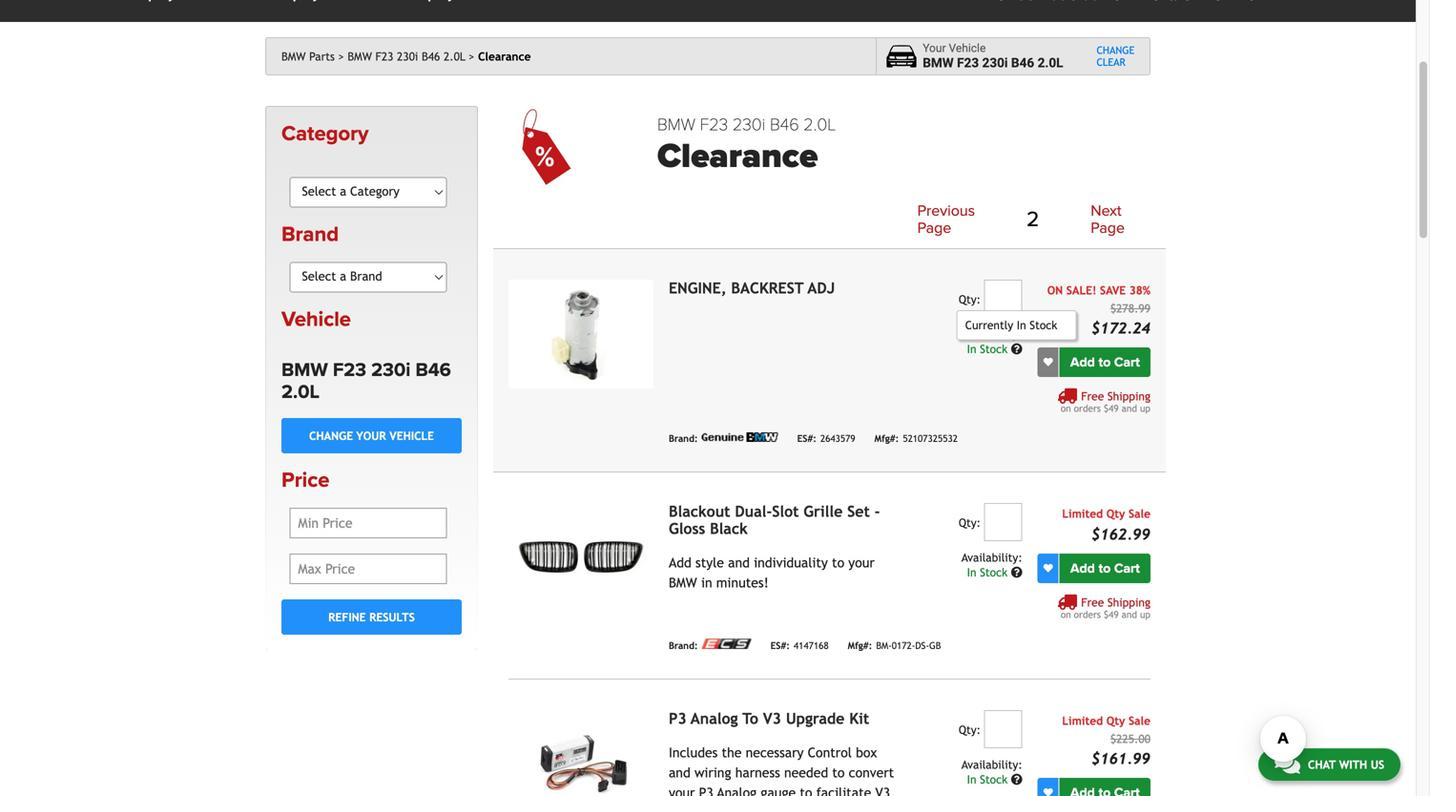 Task type: locate. For each thing, give the bounding box(es) containing it.
1 page from the left
[[918, 219, 952, 237]]

p3 up includes
[[669, 710, 687, 727]]

vehicle inside change your vehicle link
[[390, 429, 434, 442]]

1 vertical spatial orders
[[1075, 609, 1102, 620]]

2 cart from the top
[[1115, 560, 1141, 576]]

page inside previous page
[[918, 219, 952, 237]]

0 vertical spatial in
[[968, 342, 977, 356]]

0 horizontal spatial your
[[357, 429, 386, 442]]

add to cart button down $172.24
[[1060, 347, 1151, 377]]

0 horizontal spatial es#:
[[771, 640, 790, 651]]

and inside add style and individuality to your bmw in minutes!
[[728, 555, 750, 570]]

sale inside limited qty sale $162.99
[[1129, 507, 1151, 520]]

1 brand: from the top
[[669, 433, 698, 444]]

grille
[[804, 503, 843, 520]]

0 vertical spatial in stock
[[968, 342, 1012, 356]]

1 horizontal spatial mfg#:
[[875, 433, 900, 444]]

your inside add style and individuality to your bmw in minutes!
[[849, 555, 875, 570]]

sale up $225.00
[[1129, 714, 1151, 727]]

f23 inside bmw f23 230i b46 2.0l
[[333, 358, 367, 381]]

230i inside 'bmw f23 230i b46 2.0l clearance'
[[733, 115, 766, 135]]

qty
[[1107, 507, 1126, 520], [1107, 714, 1126, 727]]

2 vertical spatial qty:
[[959, 723, 981, 736]]

free shipping on orders $49 and up down $172.24
[[1061, 389, 1151, 414]]

1 vertical spatial free
[[1082, 596, 1105, 609]]

1 in from the top
[[968, 342, 977, 356]]

change link
[[1097, 44, 1135, 56]]

1 vertical spatial brand:
[[669, 640, 698, 651]]

up down $162.99
[[1141, 609, 1151, 620]]

brand:
[[669, 433, 698, 444], [669, 640, 698, 651]]

qty up $162.99
[[1107, 507, 1126, 520]]

clearance inside 'bmw f23 230i b46 2.0l clearance'
[[658, 135, 819, 177]]

question circle image for $172.24
[[1012, 343, 1023, 355]]

2 question circle image from the top
[[1012, 566, 1023, 578]]

bmw
[[282, 50, 306, 63], [348, 50, 372, 63], [923, 55, 954, 71], [658, 115, 696, 135], [282, 358, 328, 381], [669, 575, 698, 590]]

vehicle inside your vehicle bmw f23 230i b46 2.0l
[[949, 42, 986, 55]]

f23
[[376, 50, 394, 63], [958, 55, 980, 71], [700, 115, 729, 135], [333, 358, 367, 381]]

mfg#: left 52107325532
[[875, 433, 900, 444]]

0 vertical spatial qty
[[1107, 507, 1126, 520]]

add right add to wish list icon
[[1071, 560, 1096, 576]]

brand: for es#: 2643579
[[669, 433, 698, 444]]

mfg#: left bm- at the bottom right of page
[[848, 640, 873, 651]]

0 vertical spatial free shipping on orders $49 and up
[[1061, 389, 1151, 414]]

1 sale from the top
[[1129, 507, 1151, 520]]

sale inside limited qty sale $225.00 $161.99
[[1129, 714, 1151, 727]]

free for 38%
[[1082, 389, 1105, 403]]

stock for $161.99
[[981, 773, 1008, 786]]

0 vertical spatial vehicle
[[949, 42, 986, 55]]

0 vertical spatial add to cart
[[1071, 354, 1141, 370]]

0 vertical spatial mfg#:
[[875, 433, 900, 444]]

blackout dual-slot grille set - gloss black
[[669, 503, 881, 537]]

2 brand: from the top
[[669, 640, 698, 651]]

es#2643579 - 52107325532 - engine, backrest adj - genuine bmw - bmw image
[[509, 280, 654, 388]]

3 in stock from the top
[[968, 773, 1012, 786]]

1 vertical spatial up
[[1141, 609, 1151, 620]]

1 qty: from the top
[[959, 292, 981, 306]]

bmw inside your vehicle bmw f23 230i b46 2.0l
[[923, 55, 954, 71]]

0 horizontal spatial p3
[[669, 710, 687, 727]]

230i inside bmw f23 230i b46 2.0l
[[371, 358, 411, 381]]

2 vertical spatial stock
[[981, 773, 1008, 786]]

0 vertical spatial orders
[[1075, 403, 1102, 414]]

your inside includes the necessary control box and wiring harness needed to convert your p3 analog gauge to facilitate
[[669, 785, 695, 796]]

orders down $162.99
[[1075, 609, 1102, 620]]

1 vertical spatial add to cart button
[[1060, 554, 1151, 583]]

change clear
[[1097, 44, 1135, 68]]

clearance
[[478, 50, 531, 63], [658, 135, 819, 177]]

3 availability: from the top
[[962, 758, 1023, 771]]

1 horizontal spatial change
[[1097, 44, 1135, 56]]

gb
[[930, 640, 942, 651]]

sale up $162.99
[[1129, 507, 1151, 520]]

shipping down $162.99
[[1108, 596, 1151, 609]]

with
[[1340, 758, 1368, 771]]

free shipping on orders $49 and up
[[1061, 389, 1151, 414], [1061, 596, 1151, 620]]

to right individuality
[[832, 555, 845, 570]]

in stock for $161.99
[[968, 773, 1012, 786]]

1 vertical spatial $49
[[1104, 609, 1119, 620]]

1 vertical spatial clearance
[[658, 135, 819, 177]]

slot
[[772, 503, 799, 520]]

cart for $162.99
[[1115, 560, 1141, 576]]

free shipping on orders $49 and up for 38%
[[1061, 389, 1151, 414]]

es#: for es#: 2643579
[[798, 433, 817, 444]]

minutes!
[[717, 575, 769, 590]]

1 question circle image from the top
[[1012, 343, 1023, 355]]

2 up from the top
[[1141, 609, 1151, 620]]

1 vertical spatial vehicle
[[282, 307, 351, 332]]

shipping
[[1108, 389, 1151, 403], [1108, 596, 1151, 609]]

es#:
[[798, 433, 817, 444], [771, 640, 790, 651]]

1 vertical spatial mfg#:
[[848, 640, 873, 651]]

free for $162.99
[[1082, 596, 1105, 609]]

b46 inside 'bmw f23 230i b46 2.0l clearance'
[[770, 115, 800, 135]]

1 free shipping on orders $49 and up from the top
[[1061, 389, 1151, 414]]

0 horizontal spatial change
[[309, 429, 353, 442]]

2.0l inside your vehicle bmw f23 230i b46 2.0l
[[1038, 55, 1064, 71]]

0 horizontal spatial page
[[918, 219, 952, 237]]

3 qty: from the top
[[959, 723, 981, 736]]

p3 down 'wiring'
[[699, 785, 714, 796]]

1 availability: from the top
[[962, 327, 1023, 341]]

1 vertical spatial availability:
[[962, 551, 1023, 564]]

1 up from the top
[[1141, 403, 1151, 414]]

and inside includes the necessary control box and wiring harness needed to convert your p3 analog gauge to facilitate
[[669, 765, 691, 780]]

2 free shipping on orders $49 and up from the top
[[1061, 596, 1151, 620]]

1 vertical spatial stock
[[981, 566, 1008, 579]]

2 in from the top
[[968, 566, 977, 579]]

1 limited from the top
[[1063, 507, 1104, 520]]

add to cart
[[1071, 354, 1141, 370], [1071, 560, 1141, 576]]

limited qty sale $162.99
[[1063, 507, 1151, 543]]

-
[[875, 503, 881, 520]]

0 vertical spatial cart
[[1115, 354, 1141, 370]]

1 horizontal spatial your
[[669, 785, 695, 796]]

page
[[918, 219, 952, 237], [1091, 219, 1125, 237]]

analog down the harness
[[718, 785, 757, 796]]

es#: for es#: 4147168
[[771, 640, 790, 651]]

3 in from the top
[[968, 773, 977, 786]]

qty inside limited qty sale $225.00 $161.99
[[1107, 714, 1126, 727]]

analog inside includes the necessary control box and wiring harness needed to convert your p3 analog gauge to facilitate
[[718, 785, 757, 796]]

0 vertical spatial change
[[1097, 44, 1135, 56]]

your down set
[[849, 555, 875, 570]]

analog
[[691, 710, 738, 727], [718, 785, 757, 796]]

cart down $172.24
[[1115, 354, 1141, 370]]

1 vertical spatial question circle image
[[1012, 566, 1023, 578]]

1 vertical spatial limited
[[1063, 714, 1104, 727]]

2 horizontal spatial vehicle
[[949, 42, 986, 55]]

0 vertical spatial stock
[[981, 342, 1008, 356]]

1 vertical spatial analog
[[718, 785, 757, 796]]

limited inside limited qty sale $162.99
[[1063, 507, 1104, 520]]

2 page from the left
[[1091, 219, 1125, 237]]

ds-
[[916, 640, 930, 651]]

3 question circle image from the top
[[1012, 774, 1023, 785]]

bmw parts link
[[282, 50, 344, 63]]

None number field
[[985, 280, 1023, 318], [985, 503, 1023, 541], [985, 710, 1023, 748], [985, 280, 1023, 318], [985, 503, 1023, 541], [985, 710, 1023, 748]]

change your vehicle
[[309, 429, 434, 442]]

1 vertical spatial shipping
[[1108, 596, 1151, 609]]

clear link
[[1097, 56, 1135, 68]]

mfg#:
[[875, 433, 900, 444], [848, 640, 873, 651]]

mfg#: for mfg#: 52107325532
[[875, 433, 900, 444]]

1 vertical spatial add to cart
[[1071, 560, 1141, 576]]

p3
[[669, 710, 687, 727], [699, 785, 714, 796]]

1 vertical spatial change
[[309, 429, 353, 442]]

$49 down $162.99
[[1104, 609, 1119, 620]]

1 $49 from the top
[[1104, 403, 1119, 414]]

0 vertical spatial p3
[[669, 710, 687, 727]]

b46
[[422, 50, 440, 63], [1012, 55, 1035, 71], [770, 115, 800, 135], [416, 358, 451, 381]]

es#4147168 - bm-0172-ds-gb - blackout dual-slot grille set - gloss black - add style and individuality to your bmw in minutes! - ecs - bmw image
[[509, 503, 654, 612]]

1 vertical spatial cart
[[1115, 560, 1141, 576]]

2 shipping from the top
[[1108, 596, 1151, 609]]

limited inside limited qty sale $225.00 $161.99
[[1063, 714, 1104, 727]]

free shipping on orders $49 and up down $162.99
[[1061, 596, 1151, 620]]

0 vertical spatial free
[[1082, 389, 1105, 403]]

2 vertical spatial vehicle
[[390, 429, 434, 442]]

add to cart down $162.99
[[1071, 560, 1141, 576]]

mfg#: bm-0172-ds-gb
[[848, 640, 942, 651]]

1 vertical spatial in stock
[[968, 566, 1012, 579]]

stock
[[981, 342, 1008, 356], [981, 566, 1008, 579], [981, 773, 1008, 786]]

your inside change your vehicle link
[[357, 429, 386, 442]]

bmw f23 230i b46 2.0l
[[348, 50, 466, 63], [282, 358, 451, 403]]

es#: left 4147168
[[771, 640, 790, 651]]

1 shipping from the top
[[1108, 389, 1151, 403]]

the
[[722, 745, 742, 760]]

cart
[[1115, 354, 1141, 370], [1115, 560, 1141, 576]]

free down $162.99
[[1082, 596, 1105, 609]]

1 horizontal spatial clearance
[[658, 135, 819, 177]]

qty up $225.00
[[1107, 714, 1126, 727]]

1 add to cart button from the top
[[1060, 347, 1151, 377]]

1 horizontal spatial page
[[1091, 219, 1125, 237]]

2 sale from the top
[[1129, 714, 1151, 727]]

1 vertical spatial p3
[[699, 785, 714, 796]]

0 horizontal spatial mfg#:
[[848, 640, 873, 651]]

0 vertical spatial on
[[1061, 403, 1072, 414]]

bmw inside bmw f23 230i b46 2.0l
[[282, 358, 328, 381]]

0 vertical spatial brand:
[[669, 433, 698, 444]]

to down 'needed'
[[800, 785, 813, 796]]

1 horizontal spatial vehicle
[[390, 429, 434, 442]]

add
[[1071, 354, 1096, 370], [669, 555, 692, 570], [1071, 560, 1096, 576]]

question circle image
[[1012, 343, 1023, 355], [1012, 566, 1023, 578], [1012, 774, 1023, 785]]

shipping down $172.24
[[1108, 389, 1151, 403]]

qty inside limited qty sale $162.99
[[1107, 507, 1126, 520]]

in
[[968, 342, 977, 356], [968, 566, 977, 579], [968, 773, 977, 786]]

change
[[1097, 44, 1135, 56], [309, 429, 353, 442]]

1 add to cart from the top
[[1071, 354, 1141, 370]]

and up minutes!
[[728, 555, 750, 570]]

wiring
[[695, 765, 732, 780]]

limited up $162.99
[[1063, 507, 1104, 520]]

2 orders from the top
[[1075, 609, 1102, 620]]

free
[[1082, 389, 1105, 403], [1082, 596, 1105, 609]]

1 vertical spatial sale
[[1129, 714, 1151, 727]]

your up min price number field
[[357, 429, 386, 442]]

es#: 2643579
[[798, 433, 856, 444]]

2.0l inside bmw f23 230i b46 2.0l
[[282, 380, 320, 403]]

orders
[[1075, 403, 1102, 414], [1075, 609, 1102, 620]]

1 vertical spatial qty:
[[959, 516, 981, 529]]

qty:
[[959, 292, 981, 306], [959, 516, 981, 529], [959, 723, 981, 736]]

0 vertical spatial $49
[[1104, 403, 1119, 414]]

1 vertical spatial your
[[849, 555, 875, 570]]

bmw parts
[[282, 50, 335, 63]]

0 vertical spatial your
[[357, 429, 386, 442]]

1 in stock from the top
[[968, 342, 1012, 356]]

add style and individuality to your bmw in minutes!
[[669, 555, 875, 590]]

2 qty from the top
[[1107, 714, 1126, 727]]

3 stock from the top
[[981, 773, 1008, 786]]

on for $162.99
[[1061, 609, 1072, 620]]

0 vertical spatial question circle image
[[1012, 343, 1023, 355]]

2 horizontal spatial your
[[849, 555, 875, 570]]

and down includes
[[669, 765, 691, 780]]

1 vertical spatial in
[[968, 566, 977, 579]]

1 horizontal spatial es#:
[[798, 433, 817, 444]]

on
[[1061, 403, 1072, 414], [1061, 609, 1072, 620]]

0 vertical spatial shipping
[[1108, 389, 1151, 403]]

Min Price number field
[[290, 508, 447, 539]]

2 qty: from the top
[[959, 516, 981, 529]]

v3
[[763, 710, 782, 727]]

chat with us
[[1309, 758, 1385, 771]]

1 cart from the top
[[1115, 354, 1141, 370]]

1 vertical spatial qty
[[1107, 714, 1126, 727]]

includes
[[669, 745, 718, 760]]

0 horizontal spatial vehicle
[[282, 307, 351, 332]]

brand
[[282, 222, 339, 247]]

on sale!                         save 38% $278.99 $172.24
[[1048, 283, 1151, 337]]

facilitate
[[817, 785, 872, 796]]

limited for $225.00
[[1063, 714, 1104, 727]]

vehicle
[[949, 42, 986, 55], [282, 307, 351, 332], [390, 429, 434, 442]]

add inside add style and individuality to your bmw in minutes!
[[669, 555, 692, 570]]

add left style
[[669, 555, 692, 570]]

add right item is in your wishlist image
[[1071, 354, 1096, 370]]

category
[[282, 121, 369, 147]]

in stock
[[968, 342, 1012, 356], [968, 566, 1012, 579], [968, 773, 1012, 786]]

2 vertical spatial availability:
[[962, 758, 1023, 771]]

1 horizontal spatial p3
[[699, 785, 714, 796]]

2 on from the top
[[1061, 609, 1072, 620]]

1 orders from the top
[[1075, 403, 1102, 414]]

1 stock from the top
[[981, 342, 1008, 356]]

bmw inside add style and individuality to your bmw in minutes!
[[669, 575, 698, 590]]

your
[[357, 429, 386, 442], [849, 555, 875, 570], [669, 785, 695, 796]]

to
[[1099, 354, 1111, 370], [832, 555, 845, 570], [1099, 560, 1111, 576], [833, 765, 845, 780], [800, 785, 813, 796]]

your down 'wiring'
[[669, 785, 695, 796]]

2 limited from the top
[[1063, 714, 1104, 727]]

$49 down $172.24
[[1104, 403, 1119, 414]]

2 vertical spatial in stock
[[968, 773, 1012, 786]]

control
[[808, 745, 852, 760]]

2 vertical spatial question circle image
[[1012, 774, 1023, 785]]

1 free from the top
[[1082, 389, 1105, 403]]

parts
[[309, 50, 335, 63]]

refine
[[329, 611, 366, 624]]

0 vertical spatial sale
[[1129, 507, 1151, 520]]

2643579
[[821, 433, 856, 444]]

brand: left genuine bmw - corporate logo
[[669, 433, 698, 444]]

gauge
[[761, 785, 796, 796]]

0 vertical spatial es#:
[[798, 433, 817, 444]]

upgrade
[[786, 710, 845, 727]]

cart for 38%
[[1115, 354, 1141, 370]]

up down $172.24
[[1141, 403, 1151, 414]]

up
[[1141, 403, 1151, 414], [1141, 609, 1151, 620]]

free shipping on orders $49 and up for $162.99
[[1061, 596, 1151, 620]]

bmw f23 230i b46 2.0l right parts
[[348, 50, 466, 63]]

2 vertical spatial in
[[968, 773, 977, 786]]

brand: for es#: 4147168
[[669, 640, 698, 651]]

page for previous
[[918, 219, 952, 237]]

cart down $162.99
[[1115, 560, 1141, 576]]

add to cart for 38%
[[1071, 354, 1141, 370]]

1 vertical spatial free shipping on orders $49 and up
[[1061, 596, 1151, 620]]

bmw f23 230i b46 2.0l up change your vehicle
[[282, 358, 451, 403]]

harness
[[736, 765, 781, 780]]

1 vertical spatial on
[[1061, 609, 1072, 620]]

to
[[743, 710, 759, 727]]

1 vertical spatial es#:
[[771, 640, 790, 651]]

analog left 'to'
[[691, 710, 738, 727]]

0 vertical spatial qty:
[[959, 292, 981, 306]]

0 vertical spatial analog
[[691, 710, 738, 727]]

f23 inside your vehicle bmw f23 230i b46 2.0l
[[958, 55, 980, 71]]

es#: left 2643579
[[798, 433, 817, 444]]

0 vertical spatial add to cart button
[[1060, 347, 1151, 377]]

orders down $172.24
[[1075, 403, 1102, 414]]

2 free from the top
[[1082, 596, 1105, 609]]

limited up the $161.99
[[1063, 714, 1104, 727]]

shipping for 38%
[[1108, 389, 1151, 403]]

0 vertical spatial up
[[1141, 403, 1151, 414]]

limited
[[1063, 507, 1104, 520], [1063, 714, 1104, 727]]

$161.99
[[1092, 750, 1151, 767]]

add to cart button for $162.99
[[1060, 554, 1151, 583]]

0 vertical spatial availability:
[[962, 327, 1023, 341]]

convert
[[849, 765, 895, 780]]

free down $172.24
[[1082, 389, 1105, 403]]

1 on from the top
[[1061, 403, 1072, 414]]

add for 38%
[[1071, 354, 1096, 370]]

add to cart button down $162.99
[[1060, 554, 1151, 583]]

0 vertical spatial clearance
[[478, 50, 531, 63]]

p3 analog to v3 upgrade kit link
[[669, 710, 870, 727]]

230i
[[397, 50, 418, 63], [983, 55, 1009, 71], [733, 115, 766, 135], [371, 358, 411, 381]]

2 add to cart from the top
[[1071, 560, 1141, 576]]

2 add to cart button from the top
[[1060, 554, 1151, 583]]

question circle image for $161.99
[[1012, 774, 1023, 785]]

2 $49 from the top
[[1104, 609, 1119, 620]]

2 vertical spatial your
[[669, 785, 695, 796]]

add to cart down $172.24
[[1071, 354, 1141, 370]]

1 qty from the top
[[1107, 507, 1126, 520]]

0 vertical spatial limited
[[1063, 507, 1104, 520]]

brand: left ecs - corporate logo
[[669, 640, 698, 651]]



Task type: vqa. For each thing, say whether or not it's contained in the screenshot.
2nd Shipping from the top
yes



Task type: describe. For each thing, give the bounding box(es) containing it.
in for engine, backrest adj
[[968, 342, 977, 356]]

gloss
[[669, 520, 706, 537]]

availability: for $172.24
[[962, 327, 1023, 341]]

orders for 38%
[[1075, 403, 1102, 414]]

p3 inside includes the necessary control box and wiring harness needed to convert your p3 analog gauge to facilitate
[[699, 785, 714, 796]]

on for 38%
[[1061, 403, 1072, 414]]

b46 inside your vehicle bmw f23 230i b46 2.0l
[[1012, 55, 1035, 71]]

chat with us link
[[1259, 748, 1401, 781]]

to down $162.99
[[1099, 560, 1111, 576]]

shipping for $162.99
[[1108, 596, 1151, 609]]

dual-
[[735, 503, 772, 520]]

stock for $172.24
[[981, 342, 1008, 356]]

necessary
[[746, 745, 804, 760]]

on
[[1048, 283, 1064, 297]]

change your vehicle link
[[282, 418, 462, 453]]

previous page
[[918, 202, 976, 237]]

2 availability: from the top
[[962, 551, 1023, 564]]

refine results link
[[282, 600, 462, 635]]

$49 for 38%
[[1104, 403, 1119, 414]]

$162.99
[[1092, 525, 1151, 543]]

add to wish list image
[[1044, 564, 1054, 573]]

us
[[1372, 758, 1385, 771]]

bm-
[[877, 640, 892, 651]]

page for next
[[1091, 219, 1125, 237]]

previous
[[918, 202, 976, 220]]

to inside add style and individuality to your bmw in minutes!
[[832, 555, 845, 570]]

add to wish list image
[[1044, 788, 1054, 796]]

chat
[[1309, 758, 1337, 771]]

1 vertical spatial bmw f23 230i b46 2.0l
[[282, 358, 451, 403]]

black
[[710, 520, 748, 537]]

0 vertical spatial bmw f23 230i b46 2.0l
[[348, 50, 466, 63]]

to down $172.24
[[1099, 354, 1111, 370]]

2 stock from the top
[[981, 566, 1008, 579]]

set
[[848, 503, 870, 520]]

adj
[[808, 279, 835, 297]]

style
[[696, 555, 724, 570]]

sale for $162.99
[[1129, 507, 1151, 520]]

availability: for $161.99
[[962, 758, 1023, 771]]

individuality
[[754, 555, 828, 570]]

bmw inside 'bmw f23 230i b46 2.0l clearance'
[[658, 115, 696, 135]]

next
[[1091, 202, 1122, 220]]

38%
[[1130, 283, 1151, 297]]

and down $162.99
[[1122, 609, 1138, 620]]

in
[[702, 575, 713, 590]]

2.0l inside 'bmw f23 230i b46 2.0l clearance'
[[804, 115, 837, 135]]

engine,
[[669, 279, 727, 297]]

$49 for $162.99
[[1104, 609, 1119, 620]]

$278.99
[[1111, 302, 1151, 315]]

52107325532
[[903, 433, 958, 444]]

sale for $225.00
[[1129, 714, 1151, 727]]

engine, backrest adj
[[669, 279, 835, 297]]

bmw f23 230i b46 2.0l link
[[348, 50, 475, 63]]

blackout
[[669, 503, 731, 520]]

in for p3 analog to v3 upgrade kit
[[968, 773, 977, 786]]

mfg#: 52107325532
[[875, 433, 958, 444]]

genuine bmw - corporate logo image
[[702, 432, 779, 442]]

refine results
[[329, 611, 415, 624]]

es#4069402 - p3v3upgrade - p3 analog to v3 upgrade kit  - includes the necessary control box and wiring harness needed to convert your p3 analog gauge to facilitate v3 obd2 functionality. - p3 gauges - bmw image
[[509, 710, 654, 796]]

your vehicle bmw f23 230i b46 2.0l
[[923, 42, 1064, 71]]

paginated product list navigation navigation
[[658, 199, 1151, 240]]

results
[[370, 611, 415, 624]]

includes the necessary control box and wiring harness needed to convert your p3 analog gauge to facilitate 
[[669, 745, 895, 796]]

add to cart for $162.99
[[1071, 560, 1141, 576]]

0172-
[[892, 640, 916, 651]]

add to cart button for 38%
[[1060, 347, 1151, 377]]

limited for $162.99
[[1063, 507, 1104, 520]]

up for 38%
[[1141, 403, 1151, 414]]

and down $172.24
[[1122, 403, 1138, 414]]

comments image
[[1275, 752, 1301, 775]]

qty: for p3 analog to v3 upgrade kit
[[959, 723, 981, 736]]

orders for $162.99
[[1075, 609, 1102, 620]]

next page
[[1091, 202, 1125, 237]]

bmw f23 230i b46 2.0l clearance
[[658, 115, 837, 177]]

needed
[[785, 765, 829, 780]]

2 in stock from the top
[[968, 566, 1012, 579]]

qty for $162.99
[[1107, 507, 1126, 520]]

sale!
[[1067, 283, 1097, 297]]

limited qty sale $225.00 $161.99
[[1063, 714, 1151, 767]]

item is in your wishlist image
[[1044, 357, 1054, 367]]

qty: for engine, backrest adj
[[959, 292, 981, 306]]

4147168
[[794, 640, 829, 651]]

ecs - corporate logo image
[[702, 639, 752, 649]]

Max Price number field
[[290, 554, 447, 584]]

blackout dual-slot grille set - gloss black link
[[669, 503, 881, 537]]

qty for $225.00
[[1107, 714, 1126, 727]]

change for your
[[309, 429, 353, 442]]

box
[[856, 745, 878, 760]]

price
[[282, 468, 330, 493]]

es#: 4147168
[[771, 640, 829, 651]]

0 horizontal spatial clearance
[[478, 50, 531, 63]]

to up facilitate
[[833, 765, 845, 780]]

$172.24
[[1092, 319, 1151, 337]]

mfg#: for mfg#: bm-0172-ds-gb
[[848, 640, 873, 651]]

engine, backrest adj link
[[669, 279, 835, 297]]

230i inside your vehicle bmw f23 230i b46 2.0l
[[983, 55, 1009, 71]]

2
[[1027, 207, 1040, 232]]

up for $162.99
[[1141, 609, 1151, 620]]

in stock for $172.24
[[968, 342, 1012, 356]]

f23 inside 'bmw f23 230i b46 2.0l clearance'
[[700, 115, 729, 135]]

clear
[[1097, 56, 1126, 68]]

kit
[[850, 710, 870, 727]]

save
[[1101, 283, 1127, 297]]

your
[[923, 42, 947, 55]]

change for clear
[[1097, 44, 1135, 56]]

add for $162.99
[[1071, 560, 1096, 576]]

2 link
[[1016, 204, 1051, 235]]

$225.00
[[1111, 732, 1151, 745]]

p3 analog to v3 upgrade kit
[[669, 710, 870, 727]]

backrest
[[732, 279, 804, 297]]



